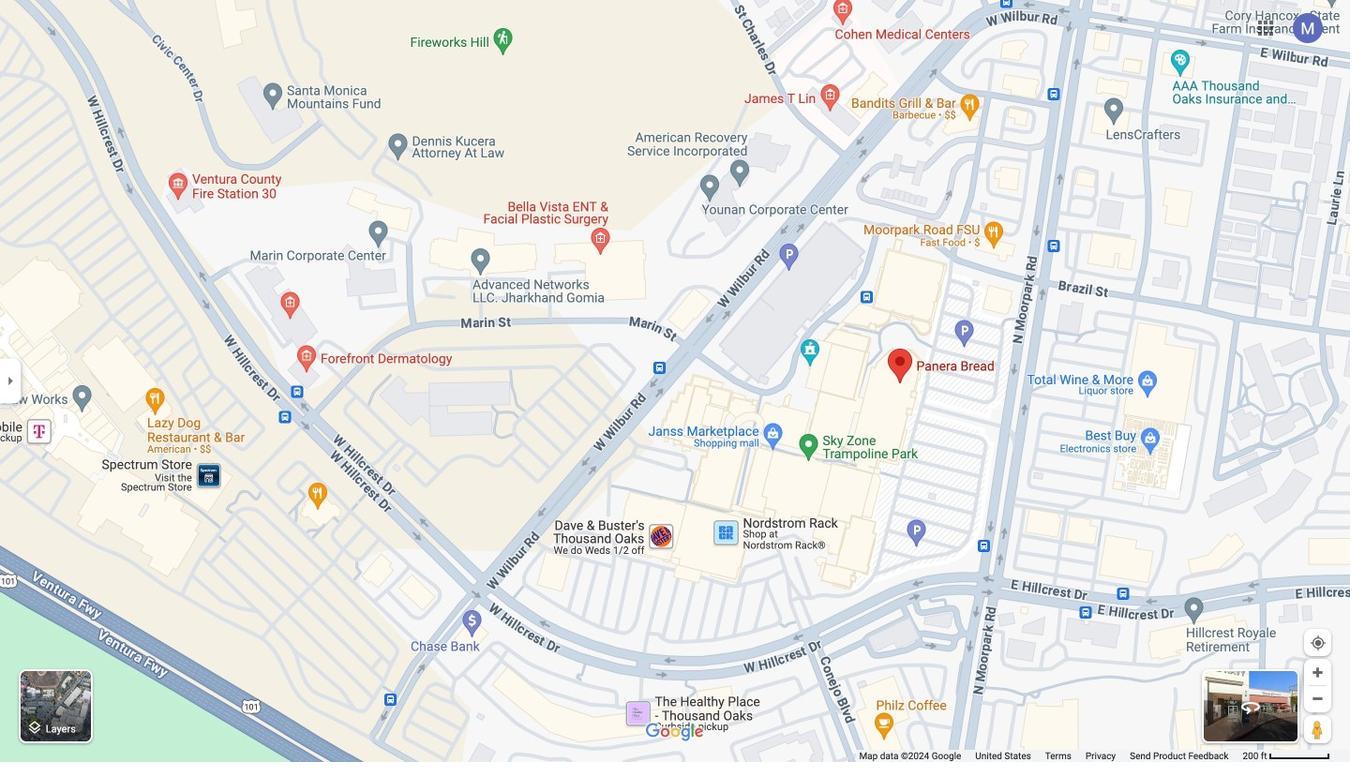 Task type: vqa. For each thing, say whether or not it's contained in the screenshot.
The Show Your Location image
yes



Task type: locate. For each thing, give the bounding box(es) containing it.
show street view coverage image
[[1305, 716, 1332, 744]]

expand side panel image
[[0, 371, 21, 392]]

google account: mor greenbaum  
(mor.greenbaum@adept.ai) image
[[1294, 13, 1324, 43]]

show your location image
[[1310, 635, 1327, 652]]

google maps element
[[0, 0, 1351, 763]]



Task type: describe. For each thing, give the bounding box(es) containing it.
zoom out image
[[1311, 692, 1325, 706]]

street view image
[[1240, 696, 1263, 719]]

zoom in image
[[1311, 666, 1325, 680]]



